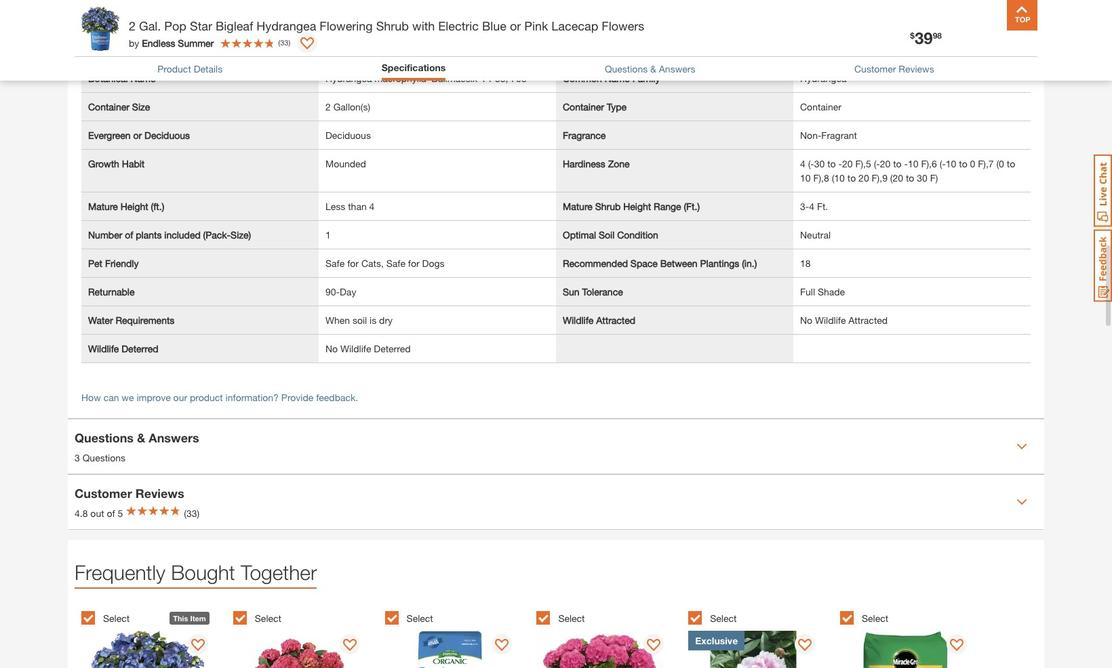Task type: vqa. For each thing, say whether or not it's contained in the screenshot.


Task type: locate. For each thing, give the bounding box(es) containing it.
2 display image from the left
[[647, 640, 660, 653]]

product
[[158, 63, 191, 75]]

reviews down 39
[[899, 63, 934, 75]]

0 vertical spatial no
[[800, 315, 813, 326]]

2 deterred from the left
[[374, 343, 411, 355]]

hydrangea up 33
[[257, 18, 316, 33]]

2 - from the left
[[904, 158, 908, 170]]

display image inside 2 / 6 group
[[343, 640, 357, 653]]

2 name from the left
[[605, 73, 630, 84]]

14 in
[[326, 16, 346, 27]]

select for 5 / 6 "group"
[[710, 614, 737, 625]]

full shade
[[800, 286, 845, 298]]

0 horizontal spatial &
[[137, 431, 145, 446]]

(
[[278, 38, 280, 47]]

1 horizontal spatial container
[[563, 101, 604, 113]]

by endless summer
[[129, 37, 214, 48]]

customer reviews
[[854, 63, 934, 75], [75, 486, 184, 501]]

questions
[[605, 63, 648, 75], [75, 431, 134, 446], [83, 452, 125, 464]]

water
[[88, 315, 113, 326]]

select up the 6 lb. organic hydrangea and blueberry soil acidifier with sulfur and gypsum image
[[407, 614, 433, 625]]

safe up 90-
[[326, 258, 345, 270]]

bought
[[171, 561, 235, 585]]

zone
[[608, 158, 630, 170]]

2 left gallon(s)
[[326, 101, 331, 113]]

1 select from the left
[[103, 614, 130, 625]]

1 horizontal spatial 2
[[326, 101, 331, 113]]

select inside 4 / 6 group
[[558, 614, 585, 625]]

select for 1 / 6 group
[[103, 614, 130, 625]]

this
[[173, 615, 188, 624]]

questions & answers 3 questions
[[75, 431, 199, 464]]

container type
[[563, 101, 627, 113]]

3 display image from the left
[[798, 640, 812, 653]]

mature up 'optimal'
[[563, 201, 593, 213]]

1 vertical spatial 30
[[917, 173, 928, 184]]

to up (10
[[827, 158, 836, 170]]

4 display image from the left
[[950, 640, 964, 653]]

deterred down dry on the top left
[[374, 343, 411, 355]]

1 (- from the left
[[808, 158, 814, 170]]

wildlife down sun at right top
[[563, 315, 594, 326]]

to right (0
[[1007, 158, 1015, 170]]

0 horizontal spatial 20
[[842, 158, 853, 170]]

select inside 3 / 6 group
[[407, 614, 433, 625]]

&
[[650, 63, 656, 75], [137, 431, 145, 446]]

0 vertical spatial or
[[510, 18, 521, 33]]

mature up number
[[88, 201, 118, 213]]

name
[[131, 73, 156, 84], [605, 73, 630, 84]]

1 vertical spatial (in.)
[[742, 258, 757, 270]]

& for questions & answers 3 questions
[[137, 431, 145, 446]]

1 / 6 group
[[81, 605, 226, 669]]

how
[[81, 392, 101, 404]]

evergreen or deciduous
[[88, 130, 190, 141]]

0 horizontal spatial 4
[[369, 201, 375, 213]]

1 display image from the left
[[191, 640, 205, 653]]

container for container type
[[563, 101, 604, 113]]

container up evergreen
[[88, 101, 129, 113]]

0 vertical spatial (in.)
[[196, 16, 211, 27]]

1 horizontal spatial 4
[[800, 158, 806, 170]]

1 vertical spatial reviews
[[135, 486, 184, 501]]

provide
[[281, 392, 313, 404]]

2 for 2 gallon(s)
[[326, 101, 331, 113]]

of left 5
[[107, 508, 115, 519]]

0 horizontal spatial attracted
[[596, 315, 635, 326]]

select up garden soil all purpose for in-ground use, 0.75 cu. ft. image
[[862, 614, 888, 625]]

no wildlife deterred
[[326, 343, 411, 355]]

botanical name
[[88, 73, 156, 84]]

& for questions & answers
[[650, 63, 656, 75]]

0 horizontal spatial (-
[[808, 158, 814, 170]]

1 vertical spatial of
[[107, 508, 115, 519]]

2 select from the left
[[255, 614, 281, 625]]

20 up f),9
[[880, 158, 891, 170]]

1 horizontal spatial attracted
[[849, 315, 888, 326]]

our
[[173, 392, 187, 404]]

1 horizontal spatial no
[[800, 315, 813, 326]]

1 horizontal spatial height
[[166, 16, 193, 27]]

2 horizontal spatial height
[[623, 201, 651, 213]]

6 select from the left
[[862, 614, 888, 625]]

5 select from the left
[[710, 614, 737, 625]]

2 container from the left
[[563, 101, 604, 113]]

2 up by
[[129, 18, 136, 33]]

0 horizontal spatial mature
[[88, 201, 118, 213]]

by
[[129, 37, 139, 48]]

4 / 6 group
[[537, 605, 682, 669]]

2 deciduous from the left
[[326, 130, 371, 141]]

hydrangea up non-fragrant
[[800, 73, 847, 84]]

container for container size
[[88, 101, 129, 113]]

questions up type
[[605, 63, 648, 75]]

2 / 6 group
[[233, 605, 378, 669]]

for left cats,
[[347, 258, 359, 270]]

0 horizontal spatial for
[[347, 258, 359, 270]]

1 horizontal spatial hydrangea
[[326, 73, 372, 84]]

20
[[842, 158, 853, 170], [880, 158, 891, 170], [859, 173, 869, 184]]

f),7
[[978, 158, 994, 170]]

select up the 1 gal. endless summer hydrangea summer crush pink perennial plant (1-pack) image
[[558, 614, 585, 625]]

questions right 3
[[83, 452, 125, 464]]

2 mature from the left
[[563, 201, 593, 213]]

0 vertical spatial answers
[[659, 63, 695, 75]]

no down when
[[326, 343, 338, 355]]

cats,
[[361, 258, 384, 270]]

2 (- from the left
[[874, 158, 880, 170]]

deciduous down size
[[144, 130, 190, 141]]

(- right f),6
[[940, 158, 946, 170]]

1 vertical spatial no
[[326, 343, 338, 355]]

0 horizontal spatial or
[[133, 130, 142, 141]]

ft.
[[817, 201, 828, 213]]

(pack-
[[203, 230, 231, 241]]

(-
[[808, 158, 814, 170], [874, 158, 880, 170], [940, 158, 946, 170]]

(in.) up summer on the top
[[196, 16, 211, 27]]

1 horizontal spatial name
[[605, 73, 630, 84]]

4 left ft.
[[809, 201, 814, 213]]

safe
[[326, 258, 345, 270], [386, 258, 406, 270]]

0 vertical spatial questions
[[605, 63, 648, 75]]

select inside 1 / 6 group
[[103, 614, 130, 625]]

garden soil all purpose for in-ground use, 0.75 cu. ft. image
[[840, 632, 971, 669]]

1 horizontal spatial display image
[[343, 640, 357, 653]]

0 vertical spatial &
[[650, 63, 656, 75]]

1 horizontal spatial for
[[408, 258, 420, 270]]

wildlife down water
[[88, 343, 119, 355]]

1 horizontal spatial answers
[[659, 63, 695, 75]]

safe right cats,
[[386, 258, 406, 270]]

questions & answers button
[[605, 62, 695, 76], [605, 62, 695, 76]]

of
[[125, 230, 133, 241], [107, 508, 115, 519]]

1 horizontal spatial or
[[510, 18, 521, 33]]

select inside 5 / 6 "group"
[[710, 614, 737, 625]]

1 horizontal spatial deterred
[[374, 343, 411, 355]]

4 (-30 to -20 f),5 (-20 to -10 f),6 (-10 to 0 f),7 (0 to 10 f),8 (10 to 20 f),9 (20 to 30 f)
[[800, 158, 1015, 184]]

5 / 6 group
[[688, 605, 833, 669]]

(- up f),8 on the top of page
[[808, 158, 814, 170]]

star
[[190, 18, 212, 33]]

customer reviews up 5
[[75, 486, 184, 501]]

0 horizontal spatial reviews
[[135, 486, 184, 501]]

customer reviews button
[[854, 62, 934, 76], [854, 62, 934, 76]]

questions up 3
[[75, 431, 134, 446]]

6 / 6 group
[[840, 605, 985, 669]]

1 horizontal spatial &
[[650, 63, 656, 75]]

10 left f),8 on the top of page
[[800, 173, 811, 184]]

answers inside 'questions & answers 3 questions'
[[149, 431, 199, 446]]

range
[[654, 201, 681, 213]]

0 horizontal spatial no
[[326, 343, 338, 355]]

10 left f),6
[[908, 158, 919, 170]]

4 down non-
[[800, 158, 806, 170]]

mature for mature height (ft.)
[[88, 201, 118, 213]]

(in.)
[[196, 16, 211, 27], [742, 258, 757, 270]]

when
[[326, 315, 350, 326]]

evergreen
[[88, 130, 131, 141]]

questions for questions & answers
[[605, 63, 648, 75]]

no for no wildlife deterred
[[326, 343, 338, 355]]

0 horizontal spatial name
[[131, 73, 156, 84]]

plantings
[[700, 258, 739, 270]]

4
[[800, 158, 806, 170], [369, 201, 375, 213], [809, 201, 814, 213]]

30 up f),8 on the top of page
[[814, 158, 825, 170]]

1 horizontal spatial of
[[125, 230, 133, 241]]

1 horizontal spatial -
[[904, 158, 908, 170]]

wildlife down when soil is dry
[[340, 343, 371, 355]]

1 horizontal spatial 10
[[908, 158, 919, 170]]

1 vertical spatial 2
[[326, 101, 331, 113]]

display image
[[191, 640, 205, 653], [647, 640, 660, 653], [798, 640, 812, 653], [950, 640, 964, 653]]

1 horizontal spatial customer
[[854, 63, 896, 75]]

name up type
[[605, 73, 630, 84]]

top button
[[1007, 0, 1038, 31]]

2 horizontal spatial container
[[800, 101, 842, 113]]

deterred down requirements
[[122, 343, 158, 355]]

2 horizontal spatial 20
[[880, 158, 891, 170]]

display image
[[301, 37, 314, 51], [343, 640, 357, 653], [495, 640, 508, 653]]

(- right f),5
[[874, 158, 880, 170]]

2 horizontal spatial (-
[[940, 158, 946, 170]]

1 vertical spatial customer reviews
[[75, 486, 184, 501]]

select up 2 gal. summer crush bigleaf hydrangea flowering shrub with raspberry red flowers image at the bottom of page
[[255, 614, 281, 625]]

container up non-fragrant
[[800, 101, 842, 113]]

- up (10
[[839, 158, 842, 170]]

between
[[660, 258, 698, 270]]

shade
[[818, 286, 845, 298]]

14
[[326, 16, 336, 27]]

no
[[800, 315, 813, 326], [326, 343, 338, 355]]

10 left 0
[[946, 158, 956, 170]]

0 horizontal spatial -
[[839, 158, 842, 170]]

best time to plant
[[563, 16, 641, 27]]

10
[[908, 158, 919, 170], [946, 158, 956, 170], [800, 173, 811, 184]]

1 horizontal spatial mature
[[563, 201, 593, 213]]

neutral
[[800, 230, 831, 241]]

no down full
[[800, 315, 813, 326]]

0 horizontal spatial answers
[[149, 431, 199, 446]]

1 vertical spatial answers
[[149, 431, 199, 446]]

name for botanical
[[131, 73, 156, 84]]

1 horizontal spatial (in.)
[[742, 258, 757, 270]]

questions & answers
[[605, 63, 695, 75]]

1 vertical spatial or
[[133, 130, 142, 141]]

reviews
[[899, 63, 934, 75], [135, 486, 184, 501]]

0 horizontal spatial customer
[[75, 486, 132, 501]]

or right evergreen
[[133, 130, 142, 141]]

0 horizontal spatial hydrangea
[[257, 18, 316, 33]]

wildlife
[[563, 315, 594, 326], [815, 315, 846, 326], [88, 343, 119, 355], [340, 343, 371, 355]]

0 horizontal spatial deciduous
[[144, 130, 190, 141]]

requirements
[[116, 315, 175, 326]]

1 vertical spatial questions
[[75, 431, 134, 446]]

select inside '6 / 6' group
[[862, 614, 888, 625]]

select down frequently at the left bottom of the page
[[103, 614, 130, 625]]

2 horizontal spatial hydrangea
[[800, 73, 847, 84]]

non-
[[800, 130, 821, 141]]

1 horizontal spatial customer reviews
[[854, 63, 934, 75]]

to up "(20"
[[893, 158, 902, 170]]

- left f),6
[[904, 158, 908, 170]]

0 vertical spatial shrub
[[376, 18, 409, 33]]

2 horizontal spatial display image
[[495, 640, 508, 653]]

caret image
[[1017, 497, 1027, 508]]

1 mature from the left
[[88, 201, 118, 213]]

20 left f),5
[[842, 158, 853, 170]]

select up exclusive
[[710, 614, 737, 625]]

0 horizontal spatial safe
[[326, 258, 345, 270]]

1 horizontal spatial reviews
[[899, 63, 934, 75]]

20 down f),5
[[859, 173, 869, 184]]

to right (10
[[848, 173, 856, 184]]

0 horizontal spatial container
[[88, 101, 129, 113]]

0 vertical spatial 2
[[129, 18, 136, 33]]

30 left the f)
[[917, 173, 928, 184]]

3 select from the left
[[407, 614, 433, 625]]

season
[[118, 44, 150, 56]]

1 vertical spatial &
[[137, 431, 145, 446]]

botanical
[[88, 73, 128, 84]]

of left plants
[[125, 230, 133, 241]]

1 horizontal spatial (-
[[874, 158, 880, 170]]

customer reviews down $
[[854, 63, 934, 75]]

container up fragrance
[[563, 101, 604, 113]]

deciduous down 2 gallon(s)
[[326, 130, 371, 141]]

1 vertical spatial customer
[[75, 486, 132, 501]]

or left pink
[[510, 18, 521, 33]]

(in.) right plantings
[[742, 258, 757, 270]]

(ft.)
[[684, 201, 700, 213]]

1 horizontal spatial 20
[[859, 173, 869, 184]]

height left (ft.) on the top of page
[[121, 201, 148, 213]]

4 right than
[[369, 201, 375, 213]]

shrub up 'soil'
[[595, 201, 621, 213]]

for left dogs
[[408, 258, 420, 270]]

0
[[970, 158, 975, 170]]

live chat image
[[1094, 155, 1112, 227]]

name up size
[[131, 73, 156, 84]]

0 horizontal spatial 2
[[129, 18, 136, 33]]

electric
[[438, 18, 479, 33]]

1 horizontal spatial safe
[[386, 258, 406, 270]]

to
[[608, 16, 617, 27], [827, 158, 836, 170], [893, 158, 902, 170], [959, 158, 967, 170], [1007, 158, 1015, 170], [848, 173, 856, 184], [906, 173, 914, 184]]

5
[[118, 508, 123, 519]]

height up by endless summer on the top left of the page
[[166, 16, 193, 27]]

shrub left the with
[[376, 18, 409, 33]]

1 horizontal spatial deciduous
[[326, 130, 371, 141]]

display image inside 3 / 6 group
[[495, 640, 508, 653]]

hydrangea up 2 gallon(s)
[[326, 73, 372, 84]]

can
[[104, 392, 119, 404]]

0 horizontal spatial deterred
[[122, 343, 158, 355]]

0 vertical spatial of
[[125, 230, 133, 241]]

0 horizontal spatial of
[[107, 508, 115, 519]]

select
[[103, 614, 130, 625], [255, 614, 281, 625], [407, 614, 433, 625], [558, 614, 585, 625], [710, 614, 737, 625], [862, 614, 888, 625]]

3-
[[800, 201, 809, 213]]

information?
[[226, 392, 279, 404]]

growth
[[88, 158, 119, 170]]

less than 4
[[326, 201, 375, 213]]

3 / 6 group
[[385, 605, 530, 669]]

1 container from the left
[[88, 101, 129, 113]]

improve
[[137, 392, 171, 404]]

1 name from the left
[[131, 73, 156, 84]]

& inside 'questions & answers 3 questions'
[[137, 431, 145, 446]]

1 vertical spatial shrub
[[595, 201, 621, 213]]

reviews up (33)
[[135, 486, 184, 501]]

select inside 2 / 6 group
[[255, 614, 281, 625]]

day
[[340, 286, 356, 298]]

0 horizontal spatial 30
[[814, 158, 825, 170]]

0 vertical spatial customer reviews
[[854, 63, 934, 75]]

height up condition
[[623, 201, 651, 213]]

4 select from the left
[[558, 614, 585, 625]]

dogs
[[422, 258, 445, 270]]

container size
[[88, 101, 150, 113]]

shipping
[[125, 16, 163, 27]]



Task type: describe. For each thing, give the bounding box(es) containing it.
height for average shipping height (in.)
[[166, 16, 193, 27]]

to left 0
[[959, 158, 967, 170]]

habit
[[122, 158, 145, 170]]

1 - from the left
[[839, 158, 842, 170]]

18
[[800, 258, 811, 270]]

hydrangea for hydrangea macrophylla 'bailmacsix' pp33, 703
[[326, 73, 372, 84]]

2 vertical spatial questions
[[83, 452, 125, 464]]

is
[[370, 315, 377, 326]]

bloom
[[88, 44, 116, 56]]

how can we improve our product information? provide feedback. link
[[81, 392, 358, 404]]

hardiness
[[563, 158, 605, 170]]

2 safe from the left
[[386, 258, 406, 270]]

when soil is dry
[[326, 315, 393, 326]]

summer
[[178, 37, 214, 48]]

optimal
[[563, 230, 596, 241]]

endless
[[142, 37, 175, 48]]

39
[[915, 28, 933, 47]]

2 gal. summer crush bigleaf hydrangea flowering shrub with raspberry red flowers image
[[233, 632, 363, 669]]

1
[[326, 230, 331, 241]]

bigleaf
[[216, 18, 253, 33]]

0 horizontal spatial height
[[121, 201, 148, 213]]

soil
[[599, 230, 615, 241]]

2 gal. pop star bigleaf hydrangea flowering shrub with electric blue or pink lacecap flowers
[[129, 18, 644, 33]]

pet friendly
[[88, 258, 139, 270]]

( 33 )
[[278, 38, 290, 47]]

returnable
[[88, 286, 135, 298]]

(0
[[997, 158, 1004, 170]]

(33)
[[184, 508, 199, 519]]

f),6
[[921, 158, 937, 170]]

no for no wildlife attracted
[[800, 315, 813, 326]]

6 lb. organic hydrangea and blueberry soil acidifier with sulfur and gypsum image
[[385, 632, 515, 669]]

tolerance
[[582, 286, 623, 298]]

feedback.
[[316, 392, 358, 404]]

1 attracted from the left
[[596, 315, 635, 326]]

select for '6 / 6' group
[[862, 614, 888, 625]]

recommended
[[563, 258, 628, 270]]

sun
[[563, 286, 580, 298]]

)
[[288, 38, 290, 47]]

fragrance
[[563, 130, 606, 141]]

pp33,
[[483, 73, 508, 84]]

product details
[[158, 63, 223, 75]]

0 horizontal spatial display image
[[301, 37, 314, 51]]

0 horizontal spatial customer reviews
[[75, 486, 184, 501]]

height for mature shrub height range (ft.)
[[623, 201, 651, 213]]

1 deterred from the left
[[122, 343, 158, 355]]

0 horizontal spatial shrub
[[376, 18, 409, 33]]

hardiness zone
[[563, 158, 630, 170]]

1 for from the left
[[347, 258, 359, 270]]

than
[[348, 201, 367, 213]]

f),9
[[872, 173, 888, 184]]

4 inside 4 (-30 to -20 f),5 (-20 to -10 f),6 (-10 to 0 f),7 (0 to 10 f),8 (10 to 20 f),9 (20 to 30 f)
[[800, 158, 806, 170]]

non-fragrant
[[800, 130, 857, 141]]

details
[[194, 63, 223, 75]]

caret image
[[1017, 442, 1027, 453]]

wildlife attracted
[[563, 315, 635, 326]]

together
[[241, 561, 317, 585]]

less
[[326, 201, 345, 213]]

mature height (ft.)
[[88, 201, 164, 213]]

display image for 2 / 6 group
[[343, 640, 357, 653]]

3
[[75, 452, 80, 464]]

2 for from the left
[[408, 258, 420, 270]]

0 vertical spatial customer
[[854, 63, 896, 75]]

0 vertical spatial reviews
[[899, 63, 934, 75]]

mature shrub height range (ft.)
[[563, 201, 700, 213]]

703
[[511, 73, 527, 84]]

frequently
[[75, 561, 165, 585]]

0 vertical spatial 30
[[814, 158, 825, 170]]

answers for questions & answers 3 questions
[[149, 431, 199, 446]]

4.8
[[75, 508, 88, 519]]

recommended space between plantings (in.)
[[563, 258, 757, 270]]

98
[[933, 30, 942, 41]]

included
[[164, 230, 201, 241]]

1 safe from the left
[[326, 258, 345, 270]]

product image image
[[78, 7, 122, 51]]

flowers
[[602, 18, 644, 33]]

space
[[631, 258, 658, 270]]

(10
[[832, 173, 845, 184]]

pet
[[88, 258, 102, 270]]

answers for questions & answers
[[659, 63, 695, 75]]

mature for mature shrub height range (ft.)
[[563, 201, 593, 213]]

frequently bought together
[[75, 561, 317, 585]]

display image inside 1 / 6 group
[[191, 640, 205, 653]]

wildlife deterred
[[88, 343, 158, 355]]

number
[[88, 230, 122, 241]]

sun tolerance
[[563, 286, 623, 298]]

exclusive
[[695, 636, 738, 647]]

select for 3 / 6 group
[[407, 614, 433, 625]]

1 horizontal spatial shrub
[[595, 201, 621, 213]]

common name family
[[563, 73, 660, 84]]

2 horizontal spatial 10
[[946, 158, 956, 170]]

2 attracted from the left
[[849, 315, 888, 326]]

wildlife down shade
[[815, 315, 846, 326]]

90-
[[326, 286, 340, 298]]

fragrant
[[821, 130, 857, 141]]

out
[[90, 508, 104, 519]]

questions for questions & answers 3 questions
[[75, 431, 134, 446]]

plants
[[136, 230, 162, 241]]

3 container from the left
[[800, 101, 842, 113]]

1 horizontal spatial 30
[[917, 173, 928, 184]]

2 gal. sarah bernhardt peony (paeonia) live shrub with pastel pink double blooms image
[[688, 632, 819, 669]]

product
[[190, 392, 223, 404]]

flowering
[[320, 18, 373, 33]]

to right "(20"
[[906, 173, 914, 184]]

2 horizontal spatial 4
[[809, 201, 814, 213]]

plant
[[619, 16, 641, 27]]

condition
[[617, 230, 658, 241]]

select for 4 / 6 group
[[558, 614, 585, 625]]

display image for 3 / 6 group
[[495, 640, 508, 653]]

macrophylla
[[375, 73, 426, 84]]

dry
[[379, 315, 393, 326]]

select for 2 / 6 group
[[255, 614, 281, 625]]

0 horizontal spatial 10
[[800, 173, 811, 184]]

name for common
[[605, 73, 630, 84]]

3 (- from the left
[[940, 158, 946, 170]]

lacecap
[[552, 18, 598, 33]]

1 deciduous from the left
[[144, 130, 190, 141]]

specifications
[[382, 62, 446, 73]]

hydrangea for hydrangea
[[800, 73, 847, 84]]

gallon(s)
[[333, 101, 370, 113]]

size)
[[231, 230, 251, 241]]

feedback link image
[[1094, 229, 1112, 302]]

2 for 2 gal. pop star bigleaf hydrangea flowering shrub with electric blue or pink lacecap flowers
[[129, 18, 136, 33]]

0 horizontal spatial (in.)
[[196, 16, 211, 27]]

safe for cats, safe for dogs
[[326, 258, 445, 270]]

4.8 out of 5
[[75, 508, 123, 519]]

1 gal. endless summer hydrangea summer crush pink perennial plant (1-pack) image
[[537, 632, 667, 669]]

f)
[[930, 173, 938, 184]]

3-4 ft.
[[800, 201, 828, 213]]

time
[[585, 16, 606, 27]]

90-day
[[326, 286, 356, 298]]

common
[[563, 73, 602, 84]]

to right the time
[[608, 16, 617, 27]]



